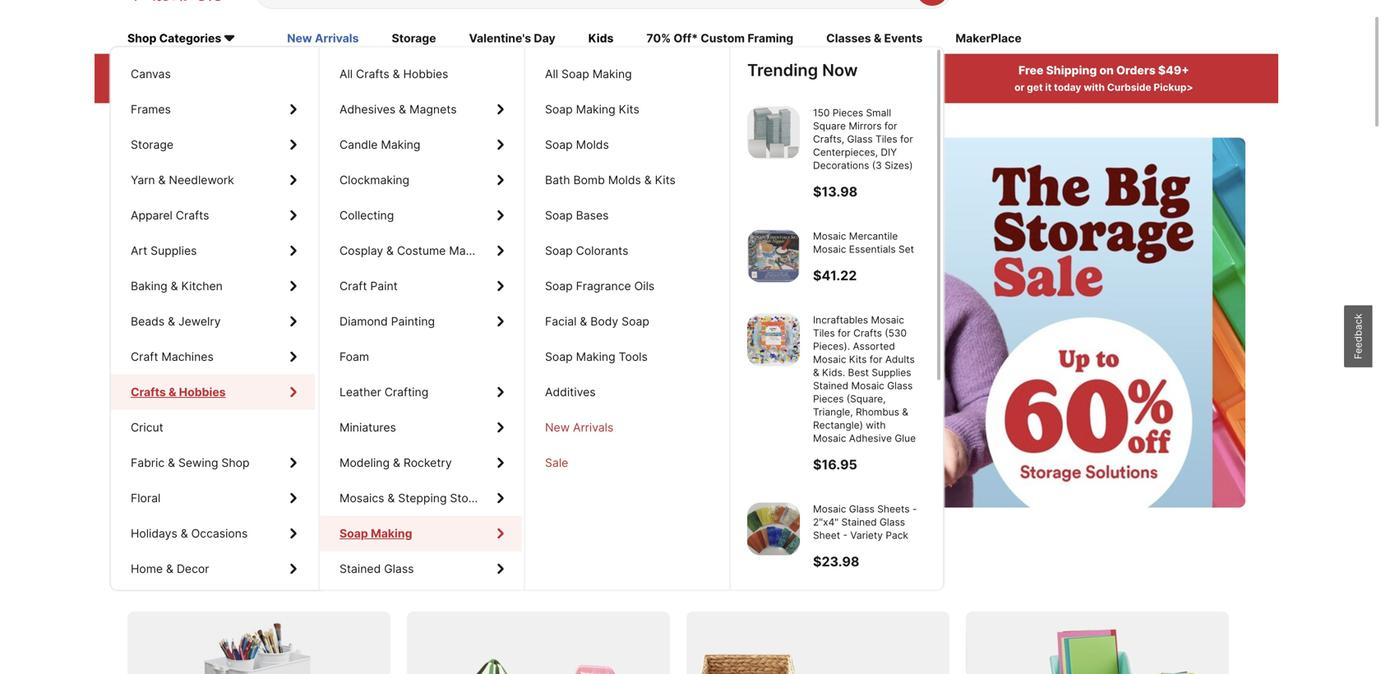 Task type: describe. For each thing, give the bounding box(es) containing it.
kids.
[[823, 367, 846, 379]]

2"x4"
[[814, 516, 839, 528]]

yarn & needlework link for kids
[[111, 162, 315, 198]]

storage link for classes & events
[[111, 127, 315, 162]]

beads & jewelry link for new arrivals
[[111, 304, 315, 339]]

60%
[[272, 310, 313, 335]]

glass inside incraftables mosaic tiles for crafts (530 pieces). assorted mosaic kits for adults & kids. best supplies stained mosaic glass pieces (square, triangle, rhombus & rectangle) with mosaic adhesive glue
[[888, 380, 913, 392]]

yarn & needlework link for shop categories
[[111, 162, 315, 198]]

frames link for storage
[[111, 92, 315, 127]]

making for candle making
[[381, 138, 421, 152]]

frames link for new arrivals
[[111, 92, 315, 127]]

home & decor link for 70% off* custom framing
[[111, 552, 315, 587]]

glass inside stained glass link
[[384, 562, 414, 576]]

soap molds
[[545, 138, 609, 152]]

magnets
[[410, 102, 457, 116]]

soap right body
[[622, 315, 650, 329]]

earn 9% in rewards when you use your michaels™ credit card.³ details & apply>
[[555, 64, 845, 94]]

(3
[[873, 160, 882, 172]]

yarn & needlework for 70% off* custom framing
[[131, 173, 234, 187]]

fabric & sewing shop for valentine's day
[[131, 456, 250, 470]]

supplies.
[[509, 310, 593, 335]]

yarn for classes & events
[[131, 173, 155, 187]]

baking & kitchen for 70% off* custom framing
[[131, 279, 223, 293]]

storage for kids
[[131, 138, 174, 152]]

all soap making link
[[526, 56, 728, 92]]

sheet
[[814, 530, 841, 542]]

ready.
[[160, 249, 285, 299]]

craft for storage
[[131, 350, 158, 364]]

crafts & hobbies link for shop categories
[[111, 375, 315, 410]]

use
[[604, 82, 622, 94]]

art supplies for kids
[[131, 244, 197, 258]]

cosplay & costume making link
[[320, 233, 522, 269]]

frames link for shop categories
[[111, 92, 315, 127]]

0 horizontal spatial kits
[[619, 102, 640, 116]]

sewing for storage
[[178, 456, 218, 470]]

1 vertical spatial new
[[545, 421, 570, 435]]

apparel crafts for 70% off* custom framing
[[131, 209, 209, 223]]

paint
[[370, 279, 398, 293]]

kitchen for kids
[[181, 279, 223, 293]]

making right costume
[[449, 244, 489, 258]]

decor for 70% off* custom framing
[[177, 562, 209, 576]]

holidays & occasions for valentine's day
[[131, 527, 248, 541]]

cricut for kids
[[131, 421, 164, 435]]

michaels™
[[648, 82, 698, 94]]

get
[[1028, 82, 1044, 94]]

shop for kids
[[222, 456, 250, 470]]

making up the 'use'
[[593, 67, 632, 81]]

baking for new arrivals
[[131, 279, 168, 293]]

(square,
[[847, 393, 886, 405]]

beads & jewelry link for shop categories
[[111, 304, 315, 339]]

diamond painting link
[[320, 304, 522, 339]]

crafting
[[385, 385, 429, 399]]

crafts & hobbies link for 70% off* custom framing
[[111, 375, 315, 410]]

floral link for valentine's day
[[111, 481, 315, 516]]

square
[[814, 120, 846, 132]]

storage for shop categories
[[131, 138, 174, 152]]

soap bases
[[545, 209, 609, 223]]

events
[[885, 31, 923, 45]]

mosaics
[[340, 492, 385, 506]]

up
[[219, 310, 243, 335]]

centerpieces,
[[814, 146, 879, 158]]

sewing for shop categories
[[178, 456, 218, 470]]

kitchen for valentine's day
[[181, 279, 223, 293]]

art supplies for shop categories
[[131, 244, 197, 258]]

frames for storage
[[131, 102, 171, 116]]

classes & events
[[827, 31, 923, 45]]

mosaics & stepping stones link
[[320, 481, 522, 516]]

art supplies link for storage
[[111, 233, 315, 269]]

1 vertical spatial sale
[[545, 456, 569, 470]]

apparel crafts for new arrivals
[[131, 209, 209, 223]]

all for all crafts & hobbies
[[340, 67, 353, 81]]

colorful plastic storage bins image
[[967, 612, 1230, 675]]

storage for new arrivals
[[131, 138, 174, 152]]

holidays & occasions link for shop categories
[[111, 516, 315, 552]]

holidays & occasions for kids
[[131, 527, 248, 541]]

jewelry for 70% off* custom framing
[[178, 315, 221, 329]]

custom
[[701, 31, 745, 45]]

frames for kids
[[131, 102, 171, 116]]

decorations
[[814, 160, 870, 172]]

card.³
[[732, 82, 763, 94]]

craft for new arrivals
[[131, 350, 158, 364]]

organize!
[[379, 249, 561, 299]]

soap for soap making kits
[[545, 102, 573, 116]]

cricut for shop categories
[[131, 421, 164, 435]]

art supplies for classes & events
[[131, 244, 197, 258]]

$23.98
[[814, 554, 860, 570]]

home & decor for valentine's day
[[131, 562, 209, 576]]

soap fragrance oils link
[[526, 269, 728, 304]]

adhesives & magnets link
[[320, 92, 522, 127]]

soap for soap molds
[[545, 138, 573, 152]]

soap making
[[340, 527, 412, 541]]

for down assorted
[[870, 354, 883, 366]]

soap bases link
[[526, 198, 728, 233]]

yarn & needlework link for 70% off* custom framing
[[111, 162, 315, 198]]

beads & jewelry for 70% off* custom framing
[[131, 315, 221, 329]]

yarn & needlework for shop categories
[[131, 173, 234, 187]]

oils
[[635, 279, 655, 293]]

stained glass
[[340, 562, 414, 576]]

craft paint
[[340, 279, 398, 293]]

when
[[555, 82, 582, 94]]

70% off* custom framing
[[647, 31, 794, 45]]

beads for classes & events
[[131, 315, 165, 329]]

stained inside mosaic glass sheets - 2"x4" stained glass sheet - variety pack
[[842, 516, 877, 528]]

for down soap making
[[370, 565, 397, 590]]

yarn & needlework for classes & events
[[131, 173, 234, 187]]

home & decor for storage
[[131, 562, 209, 576]]

shop for new arrivals
[[222, 456, 250, 470]]

fabric & sewing shop link for classes & events
[[111, 445, 315, 481]]

art for new arrivals
[[131, 244, 147, 258]]

the big storage sale up to 60% off storage solutions with woman holding plastic containers image
[[128, 138, 1246, 508]]

candle making
[[340, 138, 421, 152]]

off
[[317, 310, 343, 335]]

facial
[[545, 315, 577, 329]]

cosplay & costume making
[[340, 244, 489, 258]]

beads for storage
[[131, 315, 165, 329]]

beads & jewelry for valentine's day
[[131, 315, 221, 329]]

soap making kits
[[545, 102, 640, 116]]

rewards
[[706, 64, 756, 78]]

beads for new arrivals
[[131, 315, 165, 329]]

0 vertical spatial -
[[913, 503, 918, 515]]

valentine's day
[[469, 31, 556, 45]]

collecting
[[340, 209, 394, 223]]

day
[[534, 31, 556, 45]]

you
[[584, 82, 602, 94]]

code
[[207, 82, 231, 94]]

soap colorants link
[[526, 233, 728, 269]]

for up sizes)
[[901, 133, 914, 145]]

fabric & sewing shop link for kids
[[111, 445, 315, 481]]

supplies for valentine's day
[[151, 244, 197, 258]]

yarn & needlework link for new arrivals
[[111, 162, 315, 198]]

needlework for storage
[[169, 173, 234, 187]]

craft machines for storage
[[131, 350, 214, 364]]

tiles inside incraftables mosaic tiles for crafts (530 pieces). assorted mosaic kits for adults & kids. best supplies stained mosaic glass pieces (square, triangle, rhombus & rectangle) with mosaic adhesive glue
[[814, 327, 835, 339]]

baking & kitchen link for shop categories
[[111, 269, 315, 304]]

valentine's
[[469, 31, 532, 45]]

baking for classes & events
[[131, 279, 168, 293]]

occasions for classes & events
[[191, 527, 248, 541]]

best
[[849, 367, 869, 379]]

stepping
[[398, 492, 447, 506]]

art for 70% off* custom framing
[[131, 244, 147, 258]]

additives
[[545, 385, 596, 399]]

additives link
[[526, 375, 728, 410]]

apparel crafts for shop categories
[[131, 209, 209, 223]]

with inside incraftables mosaic tiles for crafts (530 pieces). assorted mosaic kits for adults & kids. best supplies stained mosaic glass pieces (square, triangle, rhombus & rectangle) with mosaic adhesive glue
[[866, 419, 886, 431]]

soap fragrance oils
[[545, 279, 655, 293]]

decor for storage
[[177, 562, 209, 576]]

canvas link for kids
[[111, 56, 315, 92]]

holiday storage containers image
[[407, 612, 670, 675]]

on inside free shipping on orders $49+ or get it today with curbside pickup>
[[1100, 64, 1115, 78]]

save
[[128, 565, 175, 590]]

adults
[[886, 354, 915, 366]]

apparel crafts for kids
[[131, 209, 209, 223]]

decor for shop categories
[[177, 562, 209, 576]]

white rolling cart with art supplies image
[[128, 612, 391, 675]]

stained glass link
[[320, 552, 522, 587]]

0 vertical spatial new
[[287, 31, 312, 45]]

$49+
[[1159, 64, 1190, 78]]

holidays & occasions for shop categories
[[131, 527, 248, 541]]

tiles inside 150 pieces small square mirrors for crafts, glass tiles for centerpieces, diy decorations (3 sizes)
[[876, 133, 898, 145]]

apparel crafts link for 70% off* custom framing
[[111, 198, 315, 233]]

holidays for 70% off* custom framing
[[131, 527, 178, 541]]

soap making tools
[[545, 350, 648, 364]]

creative
[[208, 565, 287, 590]]

valentine's day link
[[469, 30, 556, 48]]

shop categories
[[128, 31, 221, 45]]

apply>
[[348, 82, 381, 94]]

1 horizontal spatial storage
[[434, 310, 505, 335]]

shop for shop categories
[[222, 456, 250, 470]]

0 vertical spatial molds
[[576, 138, 609, 152]]

apparel crafts for classes & events
[[131, 209, 209, 223]]

needlework for classes & events
[[169, 173, 234, 187]]

0 vertical spatial new arrivals
[[287, 31, 359, 45]]

curbside
[[1108, 82, 1152, 94]]

modeling
[[340, 456, 390, 470]]

bomb
[[574, 173, 605, 187]]

occasions for valentine's day
[[191, 527, 248, 541]]

diy
[[881, 146, 898, 158]]

kitchen for 70% off* custom framing
[[181, 279, 223, 293]]

0 horizontal spatial -
[[844, 530, 848, 542]]

tools
[[619, 350, 648, 364]]

crafts & hobbies link for storage
[[111, 375, 315, 410]]

0 vertical spatial new arrivals link
[[287, 30, 359, 48]]

canvas link for classes & events
[[111, 56, 315, 92]]

incraftables mosaic tiles for crafts (530 pieces). assorted mosaic kits for adults & kids. best supplies stained mosaic glass pieces (square, triangle, rhombus & rectangle) with mosaic adhesive glue
[[814, 314, 916, 445]]

or
[[1015, 82, 1025, 94]]

kits inside incraftables mosaic tiles for crafts (530 pieces). assorted mosaic kits for adults & kids. best supplies stained mosaic glass pieces (square, triangle, rhombus & rectangle) with mosaic adhesive glue
[[850, 354, 867, 366]]

for down incraftables
[[838, 327, 851, 339]]



Task type: vqa. For each thing, say whether or not it's contained in the screenshot.
TM Credit Card purchase when you open an account.
no



Task type: locate. For each thing, give the bounding box(es) containing it.
occasions for new arrivals
[[191, 527, 248, 541]]

machines
[[162, 350, 214, 364], [162, 350, 214, 364], [162, 350, 214, 364], [162, 350, 214, 364], [162, 350, 214, 364], [162, 350, 214, 364], [162, 350, 214, 364], [162, 350, 214, 364]]

new arrivals link down the additives
[[526, 410, 728, 445]]

all inside 20% off all regular price purchases with code daily23us. exclusions apply>
[[228, 64, 244, 78]]

machines for classes & events
[[162, 350, 214, 364]]

on right save on the bottom left of the page
[[179, 565, 203, 590]]

storage down organize! on the left
[[434, 310, 505, 335]]

2 vertical spatial stained
[[340, 562, 381, 576]]

categories
[[159, 31, 221, 45]]

yarn for 70% off* custom framing
[[131, 173, 155, 187]]

supplies for 70% off* custom framing
[[151, 244, 197, 258]]

canvas link for storage
[[111, 56, 315, 92]]

yarn for kids
[[131, 173, 155, 187]]

candle making link
[[320, 127, 522, 162]]

arrivals up purchases
[[315, 31, 359, 45]]

with inside free shipping on orders $49+ or get it today with curbside pickup>
[[1084, 82, 1106, 94]]

1 horizontal spatial kits
[[655, 173, 676, 187]]

0 horizontal spatial arrivals
[[315, 31, 359, 45]]

soap molds link
[[526, 127, 728, 162]]

art for kids
[[131, 244, 147, 258]]

occasions for storage
[[191, 527, 248, 541]]

kits down soap molds link
[[655, 173, 676, 187]]

needlework
[[169, 173, 234, 187], [169, 173, 234, 187], [169, 173, 234, 187], [169, 173, 234, 187], [169, 173, 234, 187], [169, 173, 234, 187], [169, 173, 234, 187], [169, 173, 234, 187]]

new up price
[[287, 31, 312, 45]]

shop categories link
[[128, 30, 254, 48]]

all up when
[[545, 67, 559, 81]]

1 vertical spatial new arrivals link
[[526, 410, 728, 445]]

holidays & occasions for storage
[[131, 527, 248, 541]]

1 vertical spatial arrivals
[[573, 421, 614, 435]]

off*
[[674, 31, 698, 45]]

sale down the additives
[[545, 456, 569, 470]]

three water hyacinth baskets in white, brown and tan image
[[687, 612, 950, 675]]

needlework for valentine's day
[[169, 173, 234, 187]]

soap down when
[[545, 102, 573, 116]]

yarn & needlework link for valentine's day
[[111, 162, 315, 198]]

space.
[[461, 565, 525, 590]]

supplies for shop categories
[[151, 244, 197, 258]]

item undefined image left 2"x4"
[[748, 503, 800, 556]]

1 horizontal spatial arrivals
[[573, 421, 614, 435]]

making for soap making kits
[[576, 102, 616, 116]]

making down you
[[576, 102, 616, 116]]

2 item undefined image from the top
[[748, 230, 800, 283]]

holidays & occasions link for valentine's day
[[111, 516, 315, 552]]

kitchen for storage
[[181, 279, 223, 293]]

4 item undefined image from the top
[[748, 503, 800, 556]]

crafts & hobbies for shop categories
[[131, 385, 223, 399]]

art supplies for valentine's day
[[131, 244, 197, 258]]

glass down sheets
[[880, 516, 906, 528]]

home & decor link for classes & events
[[111, 552, 315, 587]]

making down adhesives & magnets at the top left
[[381, 138, 421, 152]]

stained
[[814, 380, 849, 392], [842, 516, 877, 528], [340, 562, 381, 576]]

shop inside button
[[180, 368, 208, 383]]

jewelry for storage
[[178, 315, 221, 329]]

trending
[[748, 60, 819, 80]]

3 item undefined image from the top
[[748, 314, 800, 366]]

soap up when
[[562, 67, 590, 81]]

daily23us.
[[233, 82, 291, 94]]

beads for shop categories
[[131, 315, 165, 329]]

canvas link for shop categories
[[111, 56, 315, 92]]

sewing for classes & events
[[178, 456, 218, 470]]

art supplies link
[[111, 233, 315, 269], [111, 233, 315, 269], [111, 233, 315, 269], [111, 233, 315, 269], [111, 233, 315, 269], [111, 233, 315, 269], [111, 233, 315, 269], [111, 233, 315, 269]]

fabric & sewing shop link for 70% off* custom framing
[[111, 445, 315, 481]]

frames for shop categories
[[131, 102, 171, 116]]

0 vertical spatial sale
[[231, 368, 254, 383]]

bath bomb molds & kits
[[545, 173, 676, 187]]

supplies inside incraftables mosaic tiles for crafts (530 pieces). assorted mosaic kits for adults & kids. best supplies stained mosaic glass pieces (square, triangle, rhombus & rectangle) with mosaic adhesive glue
[[872, 367, 912, 379]]

& inside earn 9% in rewards when you use your michaels™ credit card.³ details & apply>
[[801, 82, 808, 94]]

sale inside button
[[231, 368, 254, 383]]

rectangle)
[[814, 419, 864, 431]]

0 horizontal spatial all
[[228, 64, 244, 78]]

all crafts & hobbies
[[340, 67, 449, 81]]

20%
[[180, 64, 205, 78]]

cricut link for new arrivals
[[111, 410, 315, 445]]

with down the rhombus
[[866, 419, 886, 431]]

crafts & hobbies for kids
[[131, 385, 223, 399]]

1 vertical spatial on
[[179, 565, 203, 590]]

frames
[[131, 102, 171, 116], [131, 102, 171, 116], [131, 102, 171, 116], [131, 102, 171, 116], [131, 102, 171, 116], [131, 102, 171, 116], [131, 102, 171, 116], [131, 102, 171, 116]]

canvas link for new arrivals
[[111, 56, 315, 92]]

soap colorants
[[545, 244, 629, 258]]

for
[[885, 120, 898, 132], [901, 133, 914, 145], [838, 327, 851, 339], [870, 354, 883, 366], [370, 565, 397, 590]]

2 horizontal spatial all
[[545, 67, 559, 81]]

kitchen for new arrivals
[[181, 279, 223, 293]]

craft
[[340, 279, 367, 293], [131, 350, 158, 364], [131, 350, 158, 364], [131, 350, 158, 364], [131, 350, 158, 364], [131, 350, 158, 364], [131, 350, 158, 364], [131, 350, 158, 364], [131, 350, 158, 364]]

new down the additives
[[545, 421, 570, 435]]

floral link
[[111, 481, 315, 516], [111, 481, 315, 516], [111, 481, 315, 516], [111, 481, 315, 516], [111, 481, 315, 516], [111, 481, 315, 516], [111, 481, 315, 516], [111, 481, 315, 516]]

in
[[693, 64, 704, 78]]

soap down soap bases on the top of the page
[[545, 244, 573, 258]]

holidays for valentine's day
[[131, 527, 178, 541]]

yarn & needlework for new arrivals
[[131, 173, 234, 187]]

0 vertical spatial stained
[[814, 380, 849, 392]]

arrivals down the additives
[[573, 421, 614, 435]]

apparel for shop categories
[[131, 209, 173, 223]]

machines for new arrivals
[[162, 350, 214, 364]]

storage link for storage
[[111, 127, 315, 162]]

glass down adults
[[888, 380, 913, 392]]

canvas for storage
[[131, 67, 171, 81]]

hobbies
[[403, 67, 449, 81], [178, 385, 223, 399], [178, 385, 223, 399], [178, 385, 223, 399], [178, 385, 223, 399], [178, 385, 223, 399], [178, 385, 223, 399], [178, 385, 223, 399], [179, 385, 226, 399]]

- right sheet
[[844, 530, 848, 542]]

1 vertical spatial pieces
[[814, 393, 844, 405]]

new arrivals down the additives
[[545, 421, 614, 435]]

glass up variety on the right bottom
[[850, 503, 875, 515]]

holidays & occasions for classes & events
[[131, 527, 248, 541]]

triangle,
[[814, 406, 854, 418]]

0 vertical spatial arrivals
[[315, 31, 359, 45]]

frames link for kids
[[111, 92, 315, 127]]

kits
[[619, 102, 640, 116], [655, 173, 676, 187], [850, 354, 867, 366]]

craft for 70% off* custom framing
[[131, 350, 158, 364]]

1 vertical spatial kits
[[655, 173, 676, 187]]

pieces inside 150 pieces small square mirrors for crafts, glass tiles for centerpieces, diy decorations (3 sizes)
[[833, 107, 864, 119]]

1 horizontal spatial -
[[913, 503, 918, 515]]

item undefined image left the pieces). on the right
[[748, 314, 800, 366]]

cricut for new arrivals
[[131, 421, 164, 435]]

stained inside incraftables mosaic tiles for crafts (530 pieces). assorted mosaic kits for adults & kids. best supplies stained mosaic glass pieces (square, triangle, rhombus & rectangle) with mosaic adhesive glue
[[814, 380, 849, 392]]

1 horizontal spatial on
[[1100, 64, 1115, 78]]

mosaic mercantile mosaic essentials set
[[814, 230, 915, 255]]

70%
[[647, 31, 671, 45]]

facial & body soap link
[[526, 304, 728, 339]]

leather
[[340, 385, 382, 399]]

fabric & sewing shop link for valentine's day
[[111, 445, 315, 481]]

0 vertical spatial on
[[1100, 64, 1115, 78]]

baking & kitchen link for 70% off* custom framing
[[111, 269, 315, 304]]

1 vertical spatial -
[[844, 530, 848, 542]]

craft machines for new arrivals
[[131, 350, 214, 364]]

modeling & rocketry
[[340, 456, 452, 470]]

0 horizontal spatial storage
[[291, 565, 365, 590]]

stained up variety on the right bottom
[[842, 516, 877, 528]]

with inside 20% off all regular price purchases with code daily23us. exclusions apply>
[[184, 82, 205, 94]]

soap down supplies.
[[545, 350, 573, 364]]

hobbies for storage
[[178, 385, 223, 399]]

item undefined image for $16.95
[[748, 314, 800, 366]]

craft for shop categories
[[131, 350, 158, 364]]

1 vertical spatial stained
[[842, 516, 877, 528]]

machines for kids
[[162, 350, 214, 364]]

art supplies
[[131, 244, 197, 258], [131, 244, 197, 258], [131, 244, 197, 258], [131, 244, 197, 258], [131, 244, 197, 258], [131, 244, 197, 258], [131, 244, 197, 258], [131, 244, 197, 258]]

miniatures
[[340, 421, 396, 435]]

1 horizontal spatial new arrivals
[[545, 421, 614, 435]]

pieces
[[833, 107, 864, 119], [814, 393, 844, 405]]

0 vertical spatial tiles
[[876, 133, 898, 145]]

1 vertical spatial new arrivals
[[545, 421, 614, 435]]

soap down mosaics
[[340, 527, 368, 541]]

molds down soap molds link
[[609, 173, 642, 187]]

molds
[[576, 138, 609, 152], [609, 173, 642, 187]]

mosaic inside mosaic glass sheets - 2"x4" stained glass sheet - variety pack
[[814, 503, 847, 515]]

holidays for classes & events
[[131, 527, 178, 541]]

0 horizontal spatial on
[[179, 565, 203, 590]]

clockmaking
[[340, 173, 410, 187]]

canvas link for 70% off* custom framing
[[111, 56, 315, 92]]

1 horizontal spatial new arrivals link
[[526, 410, 728, 445]]

molds down the soap making kits
[[576, 138, 609, 152]]

mirrors
[[849, 120, 882, 132]]

0 vertical spatial pieces
[[833, 107, 864, 119]]

canvas for valentine's day
[[131, 67, 171, 81]]

the
[[211, 368, 228, 383]]

home & decor for kids
[[131, 562, 209, 576]]

shop
[[128, 31, 157, 45], [180, 368, 208, 383], [222, 456, 250, 470], [222, 456, 250, 470], [222, 456, 250, 470], [222, 456, 250, 470], [222, 456, 250, 470], [222, 456, 250, 470], [222, 456, 250, 470], [222, 456, 250, 470]]

storage down soap making
[[291, 565, 365, 590]]

pieces up triangle, at the right
[[814, 393, 844, 405]]

score
[[160, 310, 214, 335]]

home & decor link for kids
[[111, 552, 315, 587]]

stained down soap making
[[340, 562, 381, 576]]

yarn & needlework for valentine's day
[[131, 173, 234, 187]]

clockmaking link
[[320, 162, 522, 198]]

making down facial & body soap
[[576, 350, 616, 364]]

baking for valentine's day
[[131, 279, 168, 293]]

shipping
[[1047, 64, 1098, 78]]

supplies for kids
[[151, 244, 197, 258]]

bath bomb molds & kits link
[[526, 162, 728, 198]]

soap left bases
[[545, 209, 573, 223]]

pieces up mirrors
[[833, 107, 864, 119]]

storage link for 70% off* custom framing
[[111, 127, 315, 162]]

0 vertical spatial kits
[[619, 102, 640, 116]]

2 horizontal spatial with
[[1084, 82, 1106, 94]]

1 horizontal spatial new
[[545, 421, 570, 435]]

apparel crafts for storage
[[131, 209, 209, 223]]

storage for valentine's day
[[131, 138, 174, 152]]

craft machines link for valentine's day
[[111, 339, 315, 375]]

0 vertical spatial storage
[[434, 310, 505, 335]]

2 horizontal spatial kits
[[850, 354, 867, 366]]

- right sheets
[[913, 503, 918, 515]]

kids link
[[589, 30, 614, 48]]

yarn & needlework link for classes & events
[[111, 162, 315, 198]]

craft for valentine's day
[[131, 350, 158, 364]]

soap up bath
[[545, 138, 573, 152]]

0 horizontal spatial new
[[287, 31, 312, 45]]

1 vertical spatial storage
[[291, 565, 365, 590]]

arrivals
[[315, 31, 359, 45], [573, 421, 614, 435]]

new arrivals link up price
[[287, 30, 359, 48]]

classes & events link
[[827, 30, 923, 48]]

0 horizontal spatial with
[[184, 82, 205, 94]]

framing
[[748, 31, 794, 45]]

home & decor link for valentine's day
[[111, 552, 315, 587]]

all right off
[[228, 64, 244, 78]]

soap up "facial"
[[545, 279, 573, 293]]

glass
[[848, 133, 873, 145], [888, 380, 913, 392], [850, 503, 875, 515], [880, 516, 906, 528], [384, 562, 414, 576]]

jewelry for classes & events
[[178, 315, 221, 329]]

bases
[[576, 209, 609, 223]]

craft machines
[[131, 350, 214, 364], [131, 350, 214, 364], [131, 350, 214, 364], [131, 350, 214, 364], [131, 350, 214, 364], [131, 350, 214, 364], [131, 350, 214, 364], [131, 350, 214, 364]]

glass down soap making link
[[384, 562, 414, 576]]

cricut link
[[111, 410, 315, 445], [111, 410, 315, 445], [111, 410, 315, 445], [111, 410, 315, 445], [111, 410, 315, 445], [111, 410, 315, 445], [111, 410, 315, 445], [111, 410, 315, 445]]

item undefined image left $41.22
[[748, 230, 800, 283]]

shop for 70% off* custom framing
[[222, 456, 250, 470]]

1 vertical spatial tiles
[[814, 327, 835, 339]]

beads & jewelry
[[131, 315, 221, 329], [131, 315, 221, 329], [131, 315, 221, 329], [131, 315, 221, 329], [131, 315, 221, 329], [131, 315, 221, 329], [131, 315, 221, 329], [131, 315, 221, 329]]

0 horizontal spatial new arrivals link
[[287, 30, 359, 48]]

1 vertical spatial molds
[[609, 173, 642, 187]]

apparel for classes & events
[[131, 209, 173, 223]]

sale link
[[526, 445, 728, 481]]

set
[[899, 243, 915, 255]]

(530
[[885, 327, 907, 339]]

diamond
[[340, 315, 388, 329]]

1 horizontal spatial with
[[866, 419, 886, 431]]

adhesives
[[340, 102, 396, 116]]

crafts inside incraftables mosaic tiles for crafts (530 pieces). assorted mosaic kits for adults & kids. best supplies stained mosaic glass pieces (square, triangle, rhombus & rectangle) with mosaic adhesive glue
[[854, 327, 883, 339]]

0 horizontal spatial sale
[[231, 368, 254, 383]]

stained down kids. at the bottom right of the page
[[814, 380, 849, 392]]

cricut link for storage
[[111, 410, 315, 445]]

for down small
[[885, 120, 898, 132]]

tiles up diy
[[876, 133, 898, 145]]

apparel crafts link for new arrivals
[[111, 198, 315, 233]]

on up curbside
[[1100, 64, 1115, 78]]

sheets
[[878, 503, 910, 515]]

1 item undefined image from the top
[[748, 107, 800, 159]]

machines for valentine's day
[[162, 350, 214, 364]]

cricut for 70% off* custom framing
[[131, 421, 164, 435]]

it
[[1046, 82, 1052, 94]]

glue
[[895, 433, 916, 445]]

with right today
[[1084, 82, 1106, 94]]

orders
[[1117, 64, 1156, 78]]

costume
[[397, 244, 446, 258]]

0 horizontal spatial tiles
[[814, 327, 835, 339]]

details
[[765, 82, 799, 94]]

rocketry
[[404, 456, 452, 470]]

floral for storage
[[131, 492, 161, 506]]

leather crafting
[[340, 385, 429, 399]]

diamond painting
[[340, 315, 435, 329]]

machines for 70% off* custom framing
[[162, 350, 214, 364]]

1 horizontal spatial sale
[[545, 456, 569, 470]]

baking for shop categories
[[131, 279, 168, 293]]

frames link for 70% off* custom framing
[[111, 92, 315, 127]]

glass down mirrors
[[848, 133, 873, 145]]

item undefined image down the details
[[748, 107, 800, 159]]

tiles
[[876, 133, 898, 145], [814, 327, 835, 339]]

apparel crafts link for classes & events
[[111, 198, 315, 233]]

glass inside 150 pieces small square mirrors for crafts, glass tiles for centerpieces, diy decorations (3 sizes)
[[848, 133, 873, 145]]

kits up best
[[850, 354, 867, 366]]

beads for 70% off* custom framing
[[131, 315, 165, 329]]

with down "20%"
[[184, 82, 205, 94]]

craft machines link for classes & events
[[111, 339, 315, 375]]

art supplies link for valentine's day
[[111, 233, 315, 269]]

regular
[[246, 64, 290, 78]]

beads
[[131, 315, 165, 329], [131, 315, 165, 329], [131, 315, 165, 329], [131, 315, 165, 329], [131, 315, 165, 329], [131, 315, 165, 329], [131, 315, 165, 329], [131, 315, 165, 329]]

kits down your
[[619, 102, 640, 116]]

facial & body soap
[[545, 315, 650, 329]]

jewelry for kids
[[178, 315, 221, 329]]

every
[[402, 565, 456, 590]]

holidays & occasions link
[[111, 516, 315, 552], [111, 516, 315, 552], [111, 516, 315, 552], [111, 516, 315, 552], [111, 516, 315, 552], [111, 516, 315, 552], [111, 516, 315, 552], [111, 516, 315, 552]]

fabric & sewing shop for new arrivals
[[131, 456, 250, 470]]

150 pieces small square mirrors for crafts, glass tiles for centerpieces, diy decorations (3 sizes)
[[814, 107, 914, 172]]

modeling & rocketry link
[[320, 445, 522, 481]]

fabric & sewing shop for 70% off* custom framing
[[131, 456, 250, 470]]

new arrivals up price
[[287, 31, 359, 45]]

yarn & needlework
[[131, 173, 234, 187], [131, 173, 234, 187], [131, 173, 234, 187], [131, 173, 234, 187], [131, 173, 234, 187], [131, 173, 234, 187], [131, 173, 234, 187], [131, 173, 234, 187]]

pieces inside incraftables mosaic tiles for crafts (530 pieces). assorted mosaic kits for adults & kids. best supplies stained mosaic glass pieces (square, triangle, rhombus & rectangle) with mosaic adhesive glue
[[814, 393, 844, 405]]

soap
[[562, 67, 590, 81], [545, 102, 573, 116], [545, 138, 573, 152], [545, 209, 573, 223], [545, 244, 573, 258], [545, 279, 573, 293], [622, 315, 650, 329], [545, 350, 573, 364], [340, 527, 368, 541]]

0 horizontal spatial new arrivals
[[287, 31, 359, 45]]

making up stained glass
[[371, 527, 412, 541]]

frames for new arrivals
[[131, 102, 171, 116]]

art for shop categories
[[131, 244, 147, 258]]

pack
[[886, 530, 909, 542]]

item undefined image
[[748, 107, 800, 159], [748, 230, 800, 283], [748, 314, 800, 366], [748, 503, 800, 556]]

yarn & needlework link for storage
[[111, 162, 315, 198]]

makerplace
[[956, 31, 1022, 45]]

2 vertical spatial kits
[[850, 354, 867, 366]]

yarn
[[131, 173, 155, 187], [131, 173, 155, 187], [131, 173, 155, 187], [131, 173, 155, 187], [131, 173, 155, 187], [131, 173, 155, 187], [131, 173, 155, 187], [131, 173, 155, 187]]

1 horizontal spatial all
[[340, 67, 353, 81]]

sale right the
[[231, 368, 254, 383]]

floral link for kids
[[111, 481, 315, 516]]

tiles up the pieces). on the right
[[814, 327, 835, 339]]

1 horizontal spatial tiles
[[876, 133, 898, 145]]

craft machines link for storage
[[111, 339, 315, 375]]

incraftables
[[814, 314, 869, 326]]

70% off* custom framing link
[[647, 30, 794, 48]]

floral for kids
[[131, 492, 161, 506]]

miniatures link
[[320, 410, 522, 445]]

all
[[228, 64, 244, 78], [340, 67, 353, 81], [545, 67, 559, 81]]

all up apply>
[[340, 67, 353, 81]]

kitchen for classes & events
[[181, 279, 223, 293]]



